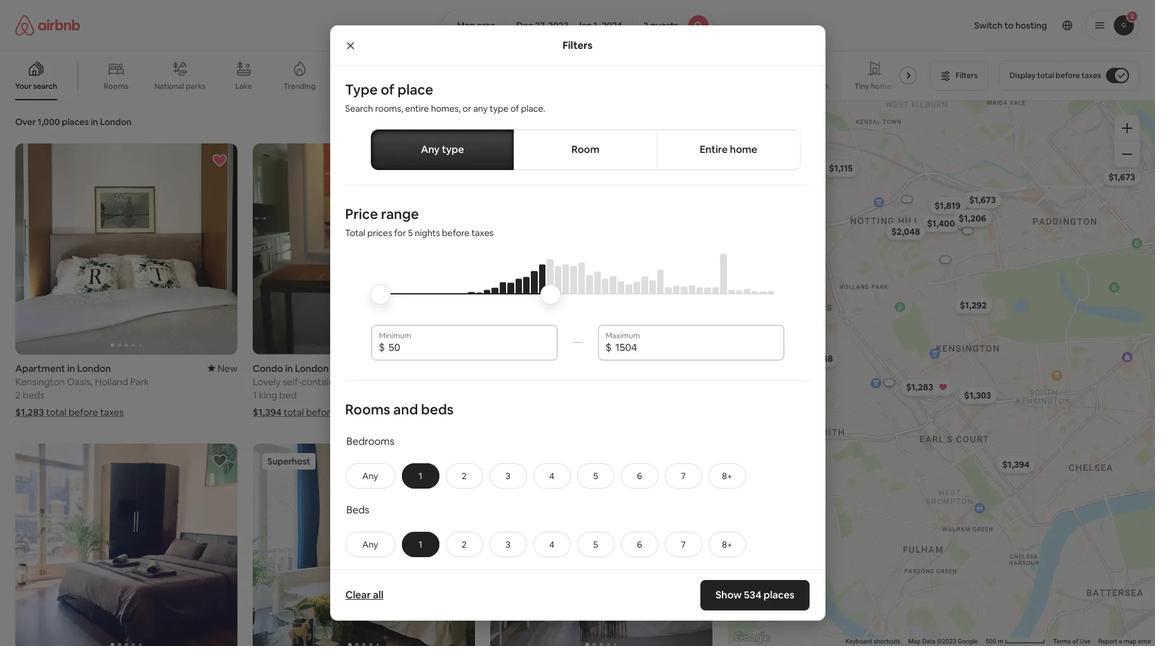 Task type: locate. For each thing, give the bounding box(es) containing it.
$1,673 up $1,206 button
[[969, 194, 996, 206]]

bedrooms
[[347, 435, 395, 448]]

$1,819 $1,292
[[935, 200, 987, 311]]

2 guests
[[643, 20, 679, 31]]

before down contained
[[306, 406, 336, 418]]

1 vertical spatial 5
[[593, 471, 598, 482]]

any element down beds
[[359, 539, 382, 551]]

7 for bedrooms
[[681, 471, 686, 482]]

1 vertical spatial 6 button
[[621, 532, 658, 558]]

2 any button from the top
[[345, 532, 395, 558]]

1 3 from the top
[[506, 471, 511, 482]]

6 button
[[621, 464, 658, 489], [621, 532, 658, 558]]

0 vertical spatial any
[[421, 143, 440, 156]]

0 vertical spatial 8+ button
[[709, 464, 746, 489]]

tiny
[[855, 81, 870, 91]]

1 vertical spatial 6
[[637, 539, 642, 551]]

any element for beds
[[359, 539, 382, 551]]

1 button for beds
[[402, 532, 439, 558]]

1 vertical spatial 1
[[419, 471, 422, 482]]

of up rooms,
[[381, 81, 395, 98]]

1 vertical spatial places
[[764, 589, 795, 602]]

of for type
[[381, 81, 395, 98]]

terms of use link
[[1054, 639, 1091, 645]]

1 vertical spatial map
[[908, 639, 921, 645]]

0 horizontal spatial $1,673 button
[[963, 191, 1002, 209]]

any inside button
[[421, 143, 440, 156]]

breakfasts
[[425, 81, 463, 91]]

0 vertical spatial 5
[[408, 227, 413, 239]]

0 vertical spatial 2 button
[[446, 464, 483, 489]]

type of place search rooms, entire homes, or any type of place.
[[345, 81, 546, 114]]

guests
[[650, 20, 679, 31]]

1 horizontal spatial map
[[908, 639, 921, 645]]

2 1 button from the top
[[402, 532, 439, 558]]

1 vertical spatial 8+ button
[[709, 532, 746, 558]]

0 horizontal spatial of
[[381, 81, 395, 98]]

map area button
[[441, 10, 506, 41]]

places
[[62, 116, 89, 128], [764, 589, 795, 602]]

prices
[[367, 227, 392, 239]]

rooms for rooms and beds
[[345, 401, 390, 419]]

map left area
[[457, 20, 475, 31]]

places right 534
[[764, 589, 795, 602]]

1 any element from the top
[[359, 471, 382, 482]]

2 inside the apartment in london kensington oasis, holland park 2 beds $1,283 total before taxes
[[15, 389, 21, 401]]

2 vertical spatial any
[[362, 539, 378, 551]]

rooms for rooms
[[104, 81, 129, 91]]

1 horizontal spatial $
[[606, 341, 612, 354]]

1 vertical spatial $1,283
[[15, 406, 44, 418]]

$ down the 42% of stays are available in the price range you selected. image
[[606, 341, 612, 354]]

$1,394
[[253, 406, 282, 418], [1002, 459, 1030, 471]]

london inside condo in london lovely self-contained flat in chelsea with garden 1 king bed $1,394 total before taxes
[[295, 362, 329, 374]]

group containing national parks
[[0, 51, 922, 100]]

1 4 button from the top
[[533, 464, 571, 489]]

in up self-
[[285, 362, 293, 374]]

1 vertical spatial 2 button
[[446, 532, 483, 558]]

0 horizontal spatial $1,394
[[253, 406, 282, 418]]

dec 27, 2023 – jan 1, 2024
[[516, 20, 623, 31]]

$1,303 button
[[959, 387, 997, 405]]

price
[[345, 205, 378, 223]]

0 vertical spatial $1,283
[[906, 382, 933, 393]]

london for apartment in london kensington oasis, holland park 2 beds $1,283 total before taxes
[[77, 362, 111, 374]]

3 button for beds
[[490, 532, 527, 558]]

rooms left national
[[104, 81, 129, 91]]

1 vertical spatial of
[[511, 103, 519, 114]]

1 vertical spatial rooms
[[345, 401, 390, 419]]

total down bed
[[284, 406, 304, 418]]

1 horizontal spatial add to wishlist: condo in london image
[[687, 153, 703, 168]]

total down 'kensington' at the bottom left of page
[[46, 406, 66, 418]]

in right 1,000
[[91, 116, 98, 128]]

places for 534
[[764, 589, 795, 602]]

1 vertical spatial 8+
[[722, 539, 733, 551]]

0 horizontal spatial $1,283
[[15, 406, 44, 418]]

apartment
[[15, 362, 65, 374]]

map for map area
[[457, 20, 475, 31]]

0 vertical spatial 6 button
[[621, 464, 658, 489]]

2 4 from the top
[[549, 539, 555, 551]]

tab list containing any type
[[371, 130, 801, 170]]

$ for $ text field
[[379, 341, 385, 354]]

2 guests button
[[633, 10, 714, 41]]

2 8+ element from the top
[[722, 539, 733, 551]]

1
[[253, 389, 257, 401], [419, 471, 422, 482], [419, 539, 422, 551]]

1 horizontal spatial $1,394
[[1002, 459, 1030, 471]]

places for 1,000
[[62, 116, 89, 128]]

2 $ from the left
[[606, 341, 612, 354]]

beds inside filters dialog
[[421, 401, 454, 419]]

$
[[379, 341, 385, 354], [606, 341, 612, 354]]

m
[[998, 639, 1004, 645]]

0 vertical spatial $1,673
[[1109, 172, 1136, 183]]

1 vertical spatial type
[[442, 143, 464, 156]]

total right the 'display'
[[1038, 71, 1055, 81]]

dec
[[516, 20, 533, 31]]

$1,673 button up $1,206 button
[[963, 191, 1002, 209]]

1 for bedrooms
[[419, 471, 422, 482]]

in right flat at the left of page
[[364, 376, 372, 388]]

2 8+ from the top
[[722, 539, 733, 551]]

$1,283 left $1,303
[[906, 382, 933, 393]]

profile element
[[729, 0, 1140, 51]]

1 6 button from the top
[[621, 464, 658, 489]]

0 vertical spatial 1
[[253, 389, 257, 401]]

map for map data ©2023 google
[[908, 639, 921, 645]]

5 button
[[577, 464, 615, 489], [577, 532, 615, 558]]

tab list
[[371, 130, 801, 170]]

$948 button
[[806, 350, 839, 368]]

2 4 button from the top
[[533, 532, 571, 558]]

1 8+ element from the top
[[722, 471, 733, 482]]

1 2 button from the top
[[446, 464, 483, 489]]

1 vertical spatial 5 button
[[577, 532, 615, 558]]

4 button for bedrooms
[[533, 464, 571, 489]]

show 534 places
[[716, 589, 795, 602]]

type
[[490, 103, 509, 114], [442, 143, 464, 156]]

$ text field
[[616, 342, 777, 354]]

filters
[[563, 38, 593, 52]]

0 horizontal spatial add to wishlist: condo in london image
[[450, 153, 465, 168]]

beds down garden
[[421, 401, 454, 419]]

type down the homes,
[[442, 143, 464, 156]]

add to wishlist: condo in london image left home
[[687, 153, 703, 168]]

2 vertical spatial 1
[[419, 539, 422, 551]]

1 vertical spatial 3 button
[[490, 532, 527, 558]]

range
[[381, 205, 419, 223]]

1 7 from the top
[[681, 471, 686, 482]]

7 button for bedrooms
[[665, 464, 702, 489]]

42% of stays are available in the price range you selected. image
[[381, 254, 774, 331]]

8+ element for bedrooms
[[722, 471, 733, 482]]

3 for bedrooms
[[506, 471, 511, 482]]

1 horizontal spatial type
[[490, 103, 509, 114]]

before inside condo in london lovely self-contained flat in chelsea with garden 1 king bed $1,394 total before taxes
[[306, 406, 336, 418]]

1 horizontal spatial rooms
[[345, 401, 390, 419]]

before right nights
[[442, 227, 470, 239]]

0 vertical spatial 7
[[681, 471, 686, 482]]

$1,283 down 'kensington' at the bottom left of page
[[15, 406, 44, 418]]

map left data
[[908, 639, 921, 645]]

0 vertical spatial any element
[[359, 471, 382, 482]]

2 3 from the top
[[506, 539, 511, 551]]

8+ element for beds
[[722, 539, 733, 551]]

any button for beds
[[345, 532, 395, 558]]

0 horizontal spatial $1,673
[[969, 194, 996, 206]]

None search field
[[441, 10, 714, 41]]

0 horizontal spatial $
[[379, 341, 385, 354]]

1 5 button from the top
[[577, 464, 615, 489]]

8+ for beds
[[722, 539, 733, 551]]

8+ button right add to wishlist: condo in london image
[[709, 464, 746, 489]]

1 vertical spatial 4 button
[[533, 532, 571, 558]]

0 vertical spatial 3 button
[[490, 464, 527, 489]]

2 7 button from the top
[[665, 532, 702, 558]]

1 vertical spatial any button
[[345, 532, 395, 558]]

before inside the apartment in london kensington oasis, holland park 2 beds $1,283 total before taxes
[[69, 406, 98, 418]]

0 horizontal spatial map
[[457, 20, 475, 31]]

©2023
[[937, 639, 957, 645]]

0 vertical spatial 6
[[637, 471, 642, 482]]

2 any element from the top
[[359, 539, 382, 551]]

places right 1,000
[[62, 116, 89, 128]]

$1,400 button
[[921, 215, 961, 233]]

before down oasis,
[[69, 406, 98, 418]]

$1,394 inside button
[[1002, 459, 1030, 471]]

0 vertical spatial any button
[[345, 464, 395, 489]]

rooms,
[[375, 103, 403, 114]]

$1,673 down zoom out image
[[1109, 172, 1136, 183]]

type right 'any' in the top left of the page
[[490, 103, 509, 114]]

rooms down flat at the left of page
[[345, 401, 390, 419]]

8+ button for bedrooms
[[709, 464, 746, 489]]

1 horizontal spatial of
[[511, 103, 519, 114]]

$ up 'chelsea'
[[379, 341, 385, 354]]

0 horizontal spatial type
[[442, 143, 464, 156]]

2 8+ button from the top
[[709, 532, 746, 558]]

add to wishlist: condo in london image down or
[[450, 153, 465, 168]]

bed & breakfasts
[[402, 81, 463, 91]]

0 vertical spatial rooms
[[104, 81, 129, 91]]

4
[[549, 471, 555, 482], [549, 539, 555, 551]]

map inside button
[[457, 20, 475, 31]]

any
[[421, 143, 440, 156], [362, 471, 378, 482], [362, 539, 378, 551]]

for
[[394, 227, 406, 239]]

2 3 button from the top
[[490, 532, 527, 558]]

0 vertical spatial places
[[62, 116, 89, 128]]

$1,292 button
[[954, 297, 993, 314]]

entire
[[700, 143, 728, 156]]

any button
[[345, 464, 395, 489], [345, 532, 395, 558]]

4 button
[[533, 464, 571, 489], [533, 532, 571, 558]]

0 vertical spatial 8+ element
[[722, 471, 733, 482]]

1 4 from the top
[[549, 471, 555, 482]]

beds down 'kensington' at the bottom left of page
[[23, 389, 45, 401]]

national parks
[[154, 81, 206, 91]]

1 vertical spatial any element
[[359, 539, 382, 551]]

2 7 from the top
[[681, 539, 686, 551]]

keyboard shortcuts button
[[846, 638, 901, 647]]

0 vertical spatial 4 button
[[533, 464, 571, 489]]

1 7 button from the top
[[665, 464, 702, 489]]

1 horizontal spatial $1,283
[[906, 382, 933, 393]]

7 button
[[665, 464, 702, 489], [665, 532, 702, 558]]

$1,206 button
[[953, 209, 992, 227]]

before
[[1056, 71, 1080, 81], [442, 227, 470, 239], [69, 406, 98, 418], [306, 406, 336, 418]]

or
[[463, 103, 471, 114]]

place
[[398, 81, 433, 98]]

1 vertical spatial 4
[[549, 539, 555, 551]]

2 6 from the top
[[637, 539, 642, 551]]

with
[[411, 376, 430, 388]]

any down entire
[[421, 143, 440, 156]]

0 vertical spatial type
[[490, 103, 509, 114]]

in inside the apartment in london kensington oasis, holland park 2 beds $1,283 total before taxes
[[67, 362, 75, 374]]

any button down bedrooms
[[345, 464, 395, 489]]

rooms inside filters dialog
[[345, 401, 390, 419]]

2 add to wishlist: condo in london image from the left
[[687, 153, 703, 168]]

1 3 button from the top
[[490, 464, 527, 489]]

2 6 button from the top
[[621, 532, 658, 558]]

2 horizontal spatial of
[[1073, 639, 1079, 645]]

display
[[1010, 71, 1036, 81]]

oasis,
[[67, 376, 93, 388]]

nights
[[415, 227, 440, 239]]

1 vertical spatial any
[[362, 471, 378, 482]]

total
[[345, 227, 366, 239]]

show 534 places link
[[701, 581, 810, 611]]

8+ element
[[722, 471, 733, 482], [722, 539, 733, 551]]

google image
[[731, 630, 773, 647]]

1 8+ button from the top
[[709, 464, 746, 489]]

8+ button up the show
[[709, 532, 746, 558]]

1 for beds
[[419, 539, 422, 551]]

0 horizontal spatial total
[[46, 406, 66, 418]]

remove from wishlist: apartment in london image
[[212, 153, 227, 168]]

any element down bedrooms
[[359, 471, 382, 482]]

1 button
[[402, 464, 439, 489], [402, 532, 439, 558]]

0 vertical spatial map
[[457, 20, 475, 31]]

1 vertical spatial 1 button
[[402, 532, 439, 558]]

0 vertical spatial 3
[[506, 471, 511, 482]]

1 $ from the left
[[379, 341, 385, 354]]

0 horizontal spatial beds
[[23, 389, 45, 401]]

2 horizontal spatial total
[[1038, 71, 1055, 81]]

all
[[373, 589, 383, 602]]

rooms and beds
[[345, 401, 454, 419]]

report a map error link
[[1099, 639, 1152, 645]]

1 vertical spatial $1,394
[[1002, 459, 1030, 471]]

0 vertical spatial 8+
[[722, 471, 733, 482]]

1 1 button from the top
[[402, 464, 439, 489]]

0 horizontal spatial places
[[62, 116, 89, 128]]

1 horizontal spatial total
[[284, 406, 304, 418]]

group
[[0, 51, 922, 100], [15, 144, 238, 355], [253, 144, 475, 355], [490, 144, 713, 355], [15, 444, 238, 647], [253, 444, 475, 647], [490, 444, 713, 647]]

0 horizontal spatial rooms
[[104, 81, 129, 91]]

in up oasis,
[[67, 362, 75, 374]]

1 vertical spatial 3
[[506, 539, 511, 551]]

0 vertical spatial 4
[[549, 471, 555, 482]]

map area
[[457, 20, 495, 31]]

1 vertical spatial $1,673 button
[[963, 191, 1002, 209]]

of left use
[[1073, 639, 1079, 645]]

any down bedrooms
[[362, 471, 378, 482]]

before right the 'display'
[[1056, 71, 1080, 81]]

7 button for beds
[[665, 532, 702, 558]]

4 for bedrooms
[[549, 471, 555, 482]]

0 vertical spatial $1,673 button
[[1103, 169, 1141, 186]]

0 vertical spatial 1 button
[[402, 464, 439, 489]]

total inside condo in london lovely self-contained flat in chelsea with garden 1 king bed $1,394 total before taxes
[[284, 406, 304, 418]]

any for bedrooms
[[362, 471, 378, 482]]

0 vertical spatial $1,394
[[253, 406, 282, 418]]

before inside button
[[1056, 71, 1080, 81]]

$1,673 button
[[1103, 169, 1141, 186], [963, 191, 1002, 209]]

trending
[[284, 81, 316, 91]]

1 vertical spatial 8+ element
[[722, 539, 733, 551]]

add to wishlist: apartment in bayswater image
[[212, 453, 227, 469]]

$1,673 button down zoom out image
[[1103, 169, 1141, 186]]

0 vertical spatial 7 button
[[665, 464, 702, 489]]

area
[[477, 20, 495, 31]]

1 any button from the top
[[345, 464, 395, 489]]

1 8+ from the top
[[722, 471, 733, 482]]

2 vertical spatial 5
[[593, 539, 598, 551]]

any down beds
[[362, 539, 378, 551]]

2 2 button from the top
[[446, 532, 483, 558]]

london inside the apartment in london kensington oasis, holland park 2 beds $1,283 total before taxes
[[77, 362, 111, 374]]

$1,283 inside button
[[906, 382, 933, 393]]

2 inside button
[[643, 20, 649, 31]]

1 vertical spatial 7 button
[[665, 532, 702, 558]]

entire home button
[[657, 130, 801, 170]]

1 vertical spatial 7
[[681, 539, 686, 551]]

add to wishlist: condo in london image
[[450, 153, 465, 168], [687, 153, 703, 168]]

any button down beds
[[345, 532, 395, 558]]

chelsea
[[374, 376, 409, 388]]

of left place.
[[511, 103, 519, 114]]

0 vertical spatial of
[[381, 81, 395, 98]]

1 6 from the top
[[637, 471, 642, 482]]

taxes inside price range total prices for 5 nights before taxes
[[472, 227, 494, 239]]

any element
[[359, 471, 382, 482], [359, 539, 382, 551]]

$ text field
[[389, 342, 550, 354]]

2 button
[[446, 464, 483, 489], [446, 532, 483, 558]]

taxes inside display total before taxes button
[[1082, 71, 1102, 81]]

1 horizontal spatial beds
[[421, 401, 454, 419]]

2 vertical spatial of
[[1073, 639, 1079, 645]]

0 vertical spatial 5 button
[[577, 464, 615, 489]]

lake
[[235, 81, 252, 91]]

2 5 button from the top
[[577, 532, 615, 558]]

data
[[923, 639, 936, 645]]

national
[[154, 81, 184, 91]]

$1,394 inside condo in london lovely self-contained flat in chelsea with garden 1 king bed $1,394 total before taxes
[[253, 406, 282, 418]]

1 horizontal spatial places
[[764, 589, 795, 602]]

3 button
[[490, 464, 527, 489], [490, 532, 527, 558]]

places inside show 534 places link
[[764, 589, 795, 602]]

none search field containing map area
[[441, 10, 714, 41]]



Task type: vqa. For each thing, say whether or not it's contained in the screenshot.
the Tiny
yes



Task type: describe. For each thing, give the bounding box(es) containing it.
$1,303
[[964, 390, 991, 401]]

$1,292
[[960, 300, 987, 311]]

new place to stay image
[[208, 362, 238, 374]]

zoom in image
[[1123, 123, 1133, 133]]

over 1,000 places in london
[[15, 116, 132, 128]]

$1,394 button
[[997, 456, 1035, 474]]

taxes inside condo in london lovely self-contained flat in chelsea with garden 1 king bed $1,394 total before taxes
[[338, 406, 361, 418]]

$1,115 button
[[823, 160, 859, 177]]

6 for beds
[[637, 539, 642, 551]]

$1,819
[[935, 200, 961, 211]]

of for terms
[[1073, 639, 1079, 645]]

5 for beds
[[593, 539, 598, 551]]

design
[[804, 81, 829, 91]]

search
[[345, 103, 373, 114]]

clear all
[[345, 589, 383, 602]]

countryside
[[338, 81, 382, 91]]

flat
[[348, 376, 362, 388]]

error
[[1138, 639, 1152, 645]]

price range total prices for 5 nights before taxes
[[345, 205, 494, 239]]

1,000
[[38, 116, 60, 128]]

6 button for bedrooms
[[621, 464, 658, 489]]

2023
[[548, 20, 569, 31]]

bed
[[402, 81, 416, 91]]

clear
[[345, 589, 371, 602]]

king
[[259, 389, 277, 401]]

6 for bedrooms
[[637, 471, 642, 482]]

any button for bedrooms
[[345, 464, 395, 489]]

before inside price range total prices for 5 nights before taxes
[[442, 227, 470, 239]]

–
[[571, 20, 575, 31]]

filters dialog
[[330, 25, 826, 647]]

keyboard
[[846, 639, 872, 645]]

$2,048 button
[[886, 223, 926, 241]]

and
[[393, 401, 418, 419]]

report
[[1099, 639, 1118, 645]]

1 inside condo in london lovely self-contained flat in chelsea with garden 1 king bed $1,394 total before taxes
[[253, 389, 257, 401]]

your search
[[15, 81, 57, 91]]

any for beds
[[362, 539, 378, 551]]

bed
[[279, 389, 297, 401]]

3 for beds
[[506, 539, 511, 551]]

5 inside price range total prices for 5 nights before taxes
[[408, 227, 413, 239]]

3 button for bedrooms
[[490, 464, 527, 489]]

a
[[1119, 639, 1123, 645]]

$1,400
[[927, 218, 955, 229]]

534
[[744, 589, 762, 602]]

1 vertical spatial $1,673
[[969, 194, 996, 206]]

$ for $ text box
[[606, 341, 612, 354]]

map data ©2023 google
[[908, 639, 978, 645]]

your
[[15, 81, 32, 91]]

keyboard shortcuts
[[846, 639, 901, 645]]

$1,115
[[829, 163, 853, 174]]

google
[[958, 639, 978, 645]]

terms of use
[[1054, 639, 1091, 645]]

total inside the apartment in london kensington oasis, holland park 2 beds $1,283 total before taxes
[[46, 406, 66, 418]]

1,
[[594, 20, 600, 31]]

type inside type of place search rooms, entire homes, or any type of place.
[[490, 103, 509, 114]]

terms
[[1054, 639, 1071, 645]]

condo
[[253, 362, 283, 374]]

display total before taxes button
[[999, 60, 1140, 91]]

500
[[986, 639, 997, 645]]

27,
[[535, 20, 546, 31]]

display total before taxes
[[1010, 71, 1102, 81]]

type
[[345, 81, 378, 98]]

add to wishlist: condo in london image
[[687, 453, 703, 469]]

500 m button
[[982, 638, 1050, 647]]

dec 27, 2023 – jan 1, 2024 button
[[506, 10, 633, 41]]

clear all button
[[339, 583, 390, 609]]

total inside display total before taxes button
[[1038, 71, 1055, 81]]

report a map error
[[1099, 639, 1152, 645]]

tab list inside filters dialog
[[371, 130, 801, 170]]

1 button for bedrooms
[[402, 464, 439, 489]]

$1,283 inside the apartment in london kensington oasis, holland park 2 beds $1,283 total before taxes
[[15, 406, 44, 418]]

add to wishlist: apartment in notting hill image
[[450, 453, 465, 469]]

entire home
[[700, 143, 758, 156]]

any element for bedrooms
[[359, 471, 382, 482]]

&
[[418, 81, 423, 91]]

$2,048
[[891, 226, 920, 237]]

search
[[33, 81, 57, 91]]

holland
[[95, 376, 128, 388]]

zoom out image
[[1123, 149, 1133, 159]]

1 horizontal spatial $1,673
[[1109, 172, 1136, 183]]

google map
showing 23 stays. including 1 saved stay. region
[[723, 100, 1156, 647]]

beds inside the apartment in london kensington oasis, holland park 2 beds $1,283 total before taxes
[[23, 389, 45, 401]]

contained
[[302, 376, 346, 388]]

2 button for beds
[[446, 532, 483, 558]]

2 button for bedrooms
[[446, 464, 483, 489]]

room
[[572, 143, 600, 156]]

5 button for beds
[[577, 532, 615, 558]]

1 add to wishlist: condo in london image from the left
[[450, 153, 465, 168]]

$1,283 button
[[901, 379, 954, 397]]

4 for beds
[[549, 539, 555, 551]]

jan
[[577, 20, 592, 31]]

garden
[[432, 376, 463, 388]]

home
[[730, 143, 758, 156]]

4 button for beds
[[533, 532, 571, 558]]

parks
[[186, 81, 206, 91]]

london for condo in london lovely self-contained flat in chelsea with garden 1 king bed $1,394 total before taxes
[[295, 362, 329, 374]]

tiny homes
[[855, 81, 896, 91]]

$1,819 button
[[929, 197, 966, 215]]

1 horizontal spatial $1,673 button
[[1103, 169, 1141, 186]]

7 for beds
[[681, 539, 686, 551]]

8+ button for beds
[[709, 532, 746, 558]]

use
[[1080, 639, 1091, 645]]

beds
[[347, 504, 370, 517]]

500 m
[[986, 639, 1005, 645]]

homes
[[871, 81, 896, 91]]

type inside button
[[442, 143, 464, 156]]

6 button for beds
[[621, 532, 658, 558]]

$1,206
[[959, 213, 986, 224]]

taxes inside the apartment in london kensington oasis, holland park 2 beds $1,283 total before taxes
[[100, 406, 124, 418]]

apartment in london kensington oasis, holland park 2 beds $1,283 total before taxes
[[15, 362, 149, 418]]

homes,
[[431, 103, 461, 114]]

over
[[15, 116, 36, 128]]

8+ for bedrooms
[[722, 471, 733, 482]]

5 for bedrooms
[[593, 471, 598, 482]]

show
[[716, 589, 742, 602]]

5 button for bedrooms
[[577, 464, 615, 489]]

lovely
[[253, 376, 281, 388]]



